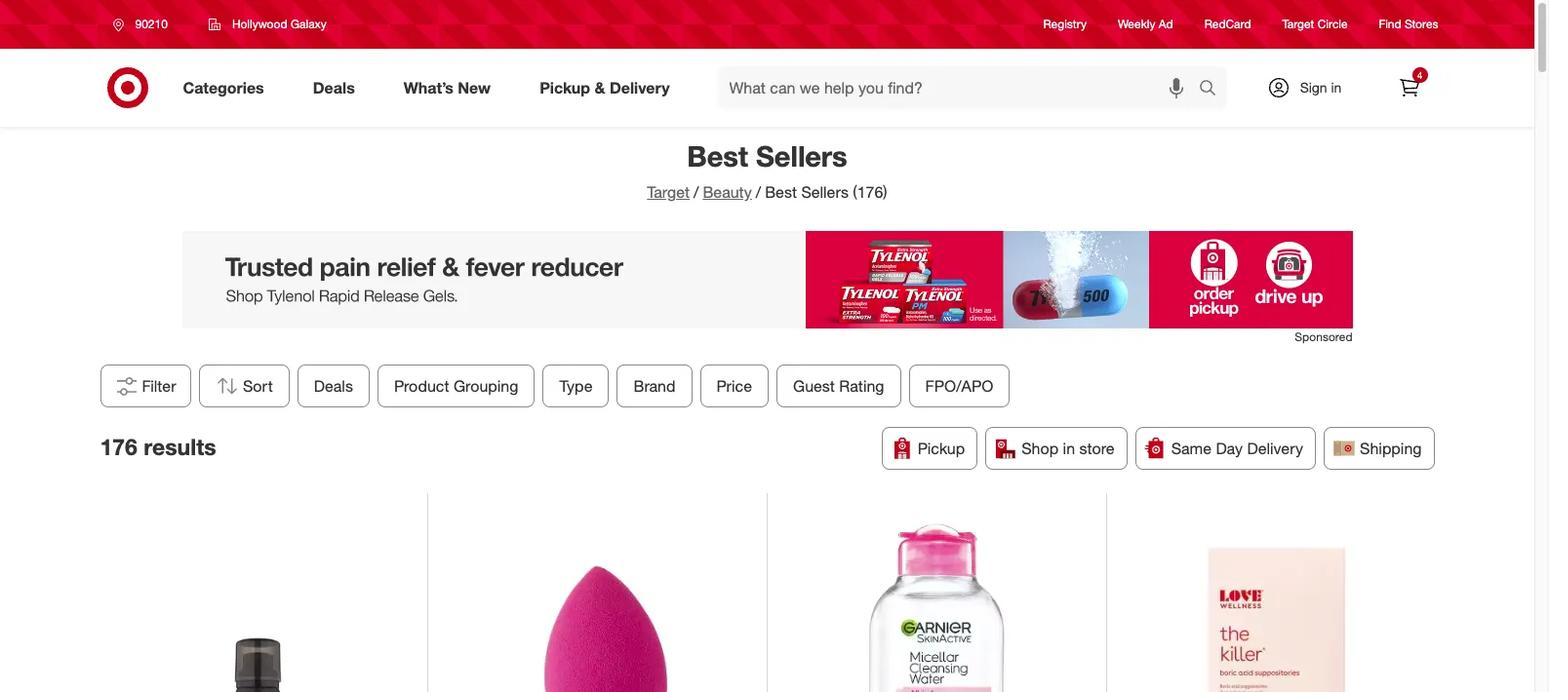 Task type: vqa. For each thing, say whether or not it's contained in the screenshot.
the bottommost $200
no



Task type: locate. For each thing, give the bounding box(es) containing it.
176 results
[[100, 433, 216, 460]]

type button
[[542, 365, 609, 408]]

same day delivery
[[1171, 439, 1303, 458]]

4 link
[[1388, 66, 1431, 109]]

delivery right day
[[1247, 439, 1303, 458]]

0 horizontal spatial in
[[1063, 439, 1075, 458]]

(176)
[[853, 182, 887, 202]]

deals link
[[296, 66, 379, 109]]

sellers
[[756, 139, 847, 174], [801, 182, 849, 202]]

price
[[716, 377, 752, 396]]

deals right the sort
[[313, 377, 353, 396]]

1 horizontal spatial delivery
[[1247, 439, 1303, 458]]

shipping
[[1360, 439, 1422, 458]]

in left store
[[1063, 439, 1075, 458]]

90210
[[135, 17, 168, 31]]

/
[[694, 182, 699, 202], [756, 182, 761, 202]]

target
[[1282, 17, 1314, 32], [647, 182, 690, 202]]

pickup
[[540, 78, 590, 97], [918, 439, 965, 458]]

shipping button
[[1324, 427, 1434, 470]]

weekly
[[1118, 17, 1155, 32]]

1 horizontal spatial best
[[765, 182, 797, 202]]

best up beauty link
[[687, 139, 748, 174]]

in for sign
[[1331, 79, 1342, 96]]

results
[[144, 433, 216, 460]]

delivery inside button
[[1247, 439, 1303, 458]]

1 vertical spatial in
[[1063, 439, 1075, 458]]

1 vertical spatial pickup
[[918, 439, 965, 458]]

deals down galaxy
[[313, 78, 355, 97]]

/ right beauty link
[[756, 182, 761, 202]]

what's
[[404, 78, 454, 97]]

sort
[[243, 377, 272, 396]]

circle
[[1318, 17, 1348, 32]]

e.l.f. total face sponge image
[[447, 513, 747, 693], [447, 513, 747, 693]]

product grouping button
[[377, 365, 535, 408]]

176
[[100, 433, 137, 460]]

what's new
[[404, 78, 491, 97]]

same
[[1171, 439, 1212, 458]]

redcard link
[[1204, 16, 1251, 33]]

sort button
[[199, 365, 289, 408]]

1 horizontal spatial /
[[756, 182, 761, 202]]

sign in
[[1300, 79, 1342, 96]]

shop in store
[[1022, 439, 1115, 458]]

1 vertical spatial target
[[647, 182, 690, 202]]

delivery right &
[[610, 78, 670, 97]]

new
[[458, 78, 491, 97]]

in
[[1331, 79, 1342, 96], [1063, 439, 1075, 458]]

target left 'beauty'
[[647, 182, 690, 202]]

0 vertical spatial pickup
[[540, 78, 590, 97]]

garnier skinactive micellar cleansing water all-in-1 makeup remover & cleanser image
[[786, 513, 1087, 693], [786, 513, 1087, 693]]

/ right target link
[[694, 182, 699, 202]]

&
[[595, 78, 605, 97]]

1 horizontal spatial target
[[1282, 17, 1314, 32]]

product
[[394, 377, 449, 396]]

pickup left &
[[540, 78, 590, 97]]

1 horizontal spatial pickup
[[918, 439, 965, 458]]

target left circle
[[1282, 17, 1314, 32]]

rating
[[839, 377, 884, 396]]

deals inside deals link
[[313, 78, 355, 97]]

registry link
[[1043, 16, 1087, 33]]

kristin ess style reviving dry shampoo with vitamin c for oily hair image
[[107, 513, 408, 693], [107, 513, 408, 693]]

pickup down fpo/apo button
[[918, 439, 965, 458]]

0 vertical spatial delivery
[[610, 78, 670, 97]]

hollywood
[[232, 17, 287, 31]]

1 vertical spatial sellers
[[801, 182, 849, 202]]

love wellness the killer boric acid suppositories - 14ct image
[[1126, 513, 1427, 693], [1126, 513, 1427, 693]]

0 horizontal spatial pickup
[[540, 78, 590, 97]]

pickup & delivery
[[540, 78, 670, 97]]

0 vertical spatial target
[[1282, 17, 1314, 32]]

find stores link
[[1379, 16, 1438, 33]]

target link
[[647, 182, 690, 202]]

weekly ad link
[[1118, 16, 1173, 33]]

filter button
[[100, 365, 191, 408]]

in right the sign at the top right
[[1331, 79, 1342, 96]]

What can we help you find? suggestions appear below search field
[[718, 66, 1203, 109]]

0 horizontal spatial target
[[647, 182, 690, 202]]

0 vertical spatial in
[[1331, 79, 1342, 96]]

delivery
[[610, 78, 670, 97], [1247, 439, 1303, 458]]

best right beauty link
[[765, 182, 797, 202]]

in inside button
[[1063, 439, 1075, 458]]

0 horizontal spatial /
[[694, 182, 699, 202]]

what's new link
[[387, 66, 515, 109]]

deals
[[313, 78, 355, 97], [313, 377, 353, 396]]

1 vertical spatial deals
[[313, 377, 353, 396]]

0 vertical spatial deals
[[313, 78, 355, 97]]

pickup for pickup & delivery
[[540, 78, 590, 97]]

0 vertical spatial best
[[687, 139, 748, 174]]

deals inside "deals" button
[[313, 377, 353, 396]]

1 vertical spatial delivery
[[1247, 439, 1303, 458]]

best
[[687, 139, 748, 174], [765, 182, 797, 202]]

1 horizontal spatial in
[[1331, 79, 1342, 96]]

deals button
[[297, 365, 369, 408]]

0 horizontal spatial delivery
[[610, 78, 670, 97]]

0 horizontal spatial best
[[687, 139, 748, 174]]

pickup inside button
[[918, 439, 965, 458]]

galaxy
[[291, 17, 327, 31]]

beauty
[[703, 182, 752, 202]]

delivery for same day delivery
[[1247, 439, 1303, 458]]



Task type: describe. For each thing, give the bounding box(es) containing it.
brand button
[[617, 365, 692, 408]]

pickup & delivery link
[[523, 66, 694, 109]]

price button
[[700, 365, 768, 408]]

find
[[1379, 17, 1401, 32]]

4
[[1417, 69, 1423, 81]]

grouping
[[453, 377, 518, 396]]

guest rating button
[[776, 365, 901, 408]]

type
[[559, 377, 592, 396]]

search
[[1190, 80, 1237, 99]]

store
[[1079, 439, 1115, 458]]

pickup button
[[882, 427, 978, 470]]

redcard
[[1204, 17, 1251, 32]]

guest rating
[[793, 377, 884, 396]]

shop in store button
[[985, 427, 1127, 470]]

ad
[[1159, 17, 1173, 32]]

deals for "deals" button
[[313, 377, 353, 396]]

2 / from the left
[[756, 182, 761, 202]]

advertisement region
[[182, 231, 1353, 329]]

registry
[[1043, 17, 1087, 32]]

stores
[[1405, 17, 1438, 32]]

filter
[[142, 377, 176, 396]]

same day delivery button
[[1135, 427, 1316, 470]]

categories link
[[166, 66, 288, 109]]

1 / from the left
[[694, 182, 699, 202]]

guest
[[793, 377, 835, 396]]

day
[[1216, 439, 1243, 458]]

product grouping
[[394, 377, 518, 396]]

in for shop
[[1063, 439, 1075, 458]]

find stores
[[1379, 17, 1438, 32]]

fpo/apo
[[925, 377, 993, 396]]

sponsored
[[1295, 330, 1353, 344]]

beauty link
[[703, 182, 752, 202]]

categories
[[183, 78, 264, 97]]

0 vertical spatial sellers
[[756, 139, 847, 174]]

90210 button
[[100, 7, 188, 42]]

sign
[[1300, 79, 1327, 96]]

sign in link
[[1250, 66, 1372, 109]]

search button
[[1190, 66, 1237, 113]]

shop
[[1022, 439, 1059, 458]]

delivery for pickup & delivery
[[610, 78, 670, 97]]

target circle
[[1282, 17, 1348, 32]]

1 vertical spatial best
[[765, 182, 797, 202]]

deals for deals link
[[313, 78, 355, 97]]

target inside best sellers target / beauty / best sellers (176)
[[647, 182, 690, 202]]

target circle link
[[1282, 16, 1348, 33]]

weekly ad
[[1118, 17, 1173, 32]]

hollywood galaxy
[[232, 17, 327, 31]]

pickup for pickup
[[918, 439, 965, 458]]

brand
[[633, 377, 675, 396]]

hollywood galaxy button
[[196, 7, 339, 42]]

fpo/apo button
[[908, 365, 1010, 408]]

best sellers target / beauty / best sellers (176)
[[647, 139, 887, 202]]



